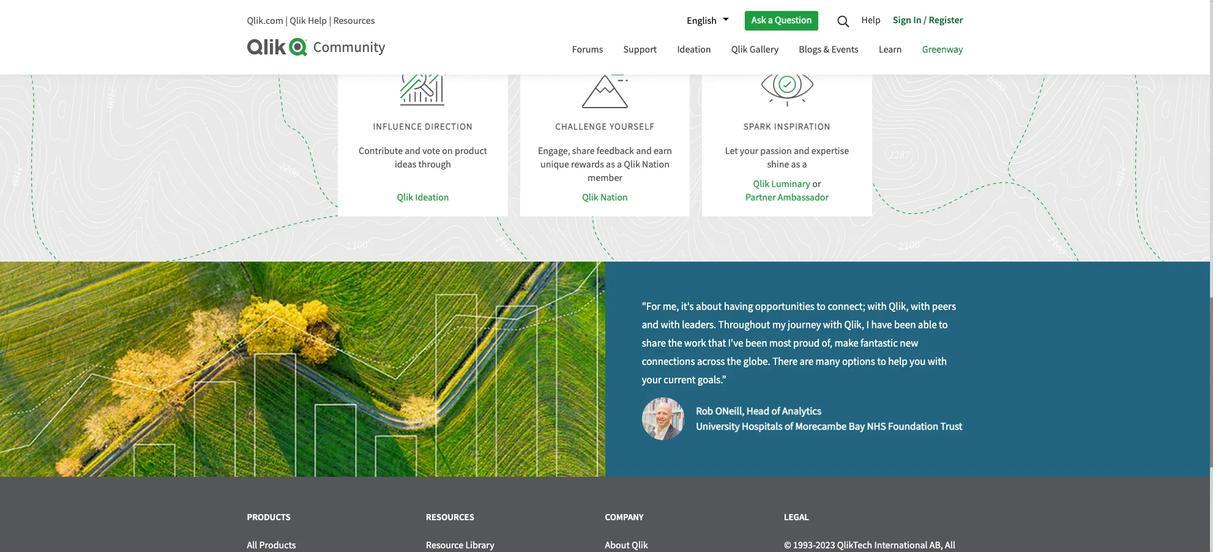 Task type: vqa. For each thing, say whether or not it's contained in the screenshot.
qlik's for Introducing Qlik's intelligent AI assisted Conversational Analytics in Microsoft Teams
no



Task type: describe. For each thing, give the bounding box(es) containing it.
there
[[773, 356, 798, 368]]

with up 'of,'
[[823, 319, 843, 332]]

qlik down ideas
[[397, 191, 413, 204]]

ask a question
[[752, 14, 812, 26]]

or
[[813, 178, 821, 190]]

current
[[664, 374, 696, 387]]

qlik gallery link
[[722, 32, 788, 69]]

ideas
[[395, 158, 416, 171]]

/
[[924, 13, 927, 26]]

nhs
[[867, 421, 886, 434]]

qlik.com | qlik help | resources
[[247, 15, 375, 27]]

qlik inside engage, share feedback and earn unique         rewards as a qlik nation member
[[624, 158, 640, 171]]

let
[[725, 145, 738, 157]]

opportunities
[[755, 300, 815, 313]]

international
[[875, 540, 928, 552]]

qlik inside qlik luminary or partner ambassador
[[753, 178, 770, 190]]

partner
[[746, 191, 776, 204]]

partner ambassador link
[[746, 191, 829, 204]]

2023
[[816, 540, 835, 552]]

your inside "for me, it's about having opportunities to connect; with qlik, with peers and with leaders. throughout my journey with qlik, i have been able to share the work that i've been most proud of, make fantastic new connections across the globe. there are many options to help you with your current goals."
[[642, 374, 662, 387]]

company
[[605, 512, 644, 523]]

a inside engage, share feedback and earn unique         rewards as a qlik nation member
[[617, 158, 622, 171]]

all products link
[[247, 540, 296, 552]]

english
[[687, 15, 717, 27]]

qlik down member
[[582, 191, 599, 204]]

0 horizontal spatial to
[[817, 300, 826, 313]]

feedback
[[597, 145, 634, 157]]

me,
[[663, 300, 679, 313]]

product
[[455, 145, 487, 157]]

i
[[867, 319, 869, 332]]

1 horizontal spatial of
[[785, 421, 794, 434]]

forums
[[572, 43, 603, 56]]

qliktech
[[837, 540, 873, 552]]

make
[[835, 337, 859, 350]]

many
[[816, 356, 840, 368]]

head
[[747, 405, 770, 418]]

that
[[708, 337, 726, 350]]

1 horizontal spatial help
[[862, 14, 881, 26]]

resources link
[[333, 15, 375, 27]]

journey
[[788, 319, 821, 332]]

about qlik link
[[605, 540, 648, 552]]

most
[[769, 337, 791, 350]]

member
[[588, 172, 623, 184]]

image image
[[0, 262, 605, 477]]

direction
[[425, 120, 473, 133]]

let your passion and expertise shine as a
[[725, 145, 849, 171]]

qlik ideation link
[[397, 191, 449, 204]]

expertise
[[812, 145, 849, 157]]

ab,
[[930, 540, 943, 552]]

work
[[684, 337, 706, 350]]

greenway
[[922, 43, 963, 56]]

1 all from the left
[[247, 540, 257, 552]]

sign
[[893, 13, 912, 26]]

greenway link
[[913, 32, 973, 69]]

fantastic
[[861, 337, 898, 350]]

connections
[[642, 356, 695, 368]]

1993-
[[794, 540, 816, 552]]

as inside let your passion and expertise shine as a
[[791, 158, 800, 171]]

nation inside qlik nation link
[[601, 191, 628, 204]]

challenge
[[556, 120, 607, 133]]

about
[[696, 300, 722, 313]]

all inside the © 1993-2023 qliktech international ab, all
[[945, 540, 956, 552]]

gallery
[[750, 43, 779, 56]]

qlik nation
[[582, 191, 628, 204]]

1 vertical spatial to
[[939, 319, 948, 332]]

forums button
[[563, 32, 612, 69]]

qlik right about at the bottom of page
[[632, 540, 648, 552]]

sign in / register link
[[887, 9, 963, 32]]

resource
[[426, 540, 464, 552]]

english button
[[681, 10, 729, 31]]

qlik ideation
[[397, 191, 449, 204]]

with up able on the right of the page
[[911, 300, 930, 313]]

help
[[889, 356, 908, 368]]

1 vertical spatial products
[[259, 540, 296, 552]]

and inside "for me, it's about having opportunities to connect; with qlik, with peers and with leaders. throughout my journey with qlik, i have been able to share the work that i've been most proud of, make fantastic new connections across the globe. there are many options to help you with your current goals."
[[642, 319, 659, 332]]

help link
[[862, 9, 887, 32]]

© 1993-2023 qliktech international ab, all
[[784, 540, 956, 553]]

are
[[800, 356, 814, 368]]

it's
[[681, 300, 694, 313]]

learn
[[879, 43, 902, 56]]

qlik gallery
[[732, 43, 779, 56]]

events
[[832, 43, 859, 56]]

yourself
[[610, 120, 655, 133]]

proud
[[794, 337, 820, 350]]

0 horizontal spatial qlik,
[[845, 319, 865, 332]]

a inside ask a question link
[[768, 14, 773, 26]]

in
[[914, 13, 922, 26]]

with down me,
[[661, 319, 680, 332]]

peers
[[932, 300, 956, 313]]

share inside engage, share feedback and earn unique         rewards as a qlik nation member
[[572, 145, 595, 157]]

engage, share feedback and earn unique         rewards as a qlik nation member
[[538, 145, 672, 184]]

nation inside engage, share feedback and earn unique         rewards as a qlik nation member
[[642, 158, 670, 171]]

qlik.com
[[247, 15, 283, 27]]

1 horizontal spatial the
[[727, 356, 742, 368]]

community link
[[247, 38, 551, 57]]

morecambe
[[796, 421, 847, 434]]



Task type: locate. For each thing, give the bounding box(es) containing it.
qlik inside menu bar
[[732, 43, 748, 56]]

a inside let your passion and expertise shine as a
[[802, 158, 807, 171]]

legal
[[784, 512, 809, 523]]

help left the sign
[[862, 14, 881, 26]]

0 vertical spatial resources
[[333, 15, 375, 27]]

blogs
[[799, 43, 822, 56]]

and inside let your passion and expertise shine as a
[[794, 145, 810, 157]]

as right shine
[[791, 158, 800, 171]]

1 vertical spatial qlik,
[[845, 319, 865, 332]]

img image down forums
[[582, 60, 628, 109]]

products
[[247, 512, 291, 523], [259, 540, 296, 552]]

0 horizontal spatial share
[[572, 145, 595, 157]]

trust
[[941, 421, 963, 434]]

to right able on the right of the page
[[939, 319, 948, 332]]

spark
[[744, 120, 772, 133]]

resources up resource in the bottom left of the page
[[426, 512, 474, 523]]

| right qlik help link
[[329, 15, 331, 27]]

1 horizontal spatial share
[[642, 337, 666, 350]]

2 as from the left
[[791, 158, 800, 171]]

through
[[418, 158, 451, 171]]

and
[[405, 145, 421, 157], [636, 145, 652, 157], [794, 145, 810, 157], [642, 319, 659, 332]]

0 horizontal spatial a
[[617, 158, 622, 171]]

with up "have"
[[868, 300, 887, 313]]

ask
[[752, 14, 766, 26]]

share inside "for me, it's about having opportunities to connect; with qlik, with peers and with leaders. throughout my journey with qlik, i have been able to share the work that i've been most proud of, make fantastic new connections across the globe. there are many options to help you with your current goals."
[[642, 337, 666, 350]]

your right let
[[740, 145, 759, 157]]

a right the ask
[[768, 14, 773, 26]]

0 horizontal spatial as
[[606, 158, 615, 171]]

qlik luminary link
[[753, 177, 811, 191]]

analytics
[[782, 405, 822, 418]]

learn button
[[870, 32, 911, 69]]

contribute and vote on product ideas through
[[359, 145, 487, 171]]

1 vertical spatial share
[[642, 337, 666, 350]]

shine
[[767, 158, 789, 171]]

1 horizontal spatial as
[[791, 158, 800, 171]]

share up connections
[[642, 337, 666, 350]]

0 vertical spatial ideation
[[677, 43, 711, 56]]

all products
[[247, 540, 296, 552]]

ideation inside ideation popup button
[[677, 43, 711, 56]]

blogs & events
[[799, 43, 859, 56]]

1 vertical spatial been
[[746, 337, 767, 350]]

spark inspiration
[[744, 120, 831, 133]]

resources up community
[[333, 15, 375, 27]]

0 horizontal spatial been
[[746, 337, 767, 350]]

| right qlik.com link
[[285, 15, 288, 27]]

2 all from the left
[[945, 540, 956, 552]]

resource library
[[426, 540, 494, 552]]

support
[[624, 43, 657, 56]]

1 vertical spatial ideation
[[415, 191, 449, 204]]

qlik right qlik.com link
[[290, 15, 306, 27]]

ideation inside qlik ideation link
[[415, 191, 449, 204]]

foundation
[[888, 421, 939, 434]]

3 img image from the left
[[761, 60, 813, 109]]

1 horizontal spatial |
[[329, 15, 331, 27]]

0 horizontal spatial nation
[[601, 191, 628, 204]]

1 vertical spatial of
[[785, 421, 794, 434]]

1 horizontal spatial resources
[[426, 512, 474, 523]]

menu bar
[[563, 32, 973, 69]]

img image for direction
[[400, 60, 446, 109]]

oneill,
[[715, 405, 745, 418]]

to left help
[[877, 356, 886, 368]]

qlik up partner
[[753, 178, 770, 190]]

1 as from the left
[[606, 158, 615, 171]]

as inside engage, share feedback and earn unique         rewards as a qlik nation member
[[606, 158, 615, 171]]

|
[[285, 15, 288, 27], [329, 15, 331, 27]]

resources
[[333, 15, 375, 27], [426, 512, 474, 523]]

register
[[929, 13, 963, 26]]

with
[[868, 300, 887, 313], [911, 300, 930, 313], [661, 319, 680, 332], [823, 319, 843, 332], [928, 356, 947, 368]]

0 horizontal spatial the
[[668, 337, 682, 350]]

rob oneill, head of analytics university hospitals of morecambe bay nhs foundation trust
[[696, 405, 963, 434]]

2 vertical spatial to
[[877, 356, 886, 368]]

1 vertical spatial your
[[642, 374, 662, 387]]

globe.
[[744, 356, 771, 368]]

qlik down "feedback" on the top of page
[[624, 158, 640, 171]]

ask a question link
[[745, 11, 819, 30]]

2 horizontal spatial to
[[939, 319, 948, 332]]

inspiration
[[774, 120, 831, 133]]

2 horizontal spatial a
[[802, 158, 807, 171]]

1 vertical spatial nation
[[601, 191, 628, 204]]

and down "for
[[642, 319, 659, 332]]

1 horizontal spatial ideation
[[677, 43, 711, 56]]

throughout
[[719, 319, 770, 332]]

been up new
[[894, 319, 916, 332]]

"for me, it's about having opportunities to connect; with qlik, with peers and with leaders. throughout my journey with qlik, i have been able to share the work that i've been most proud of, make fantastic new connections across the globe. there are many options to help you with your current goals."
[[642, 300, 956, 387]]

img image
[[400, 60, 446, 109], [582, 60, 628, 109], [761, 60, 813, 109]]

0 vertical spatial nation
[[642, 158, 670, 171]]

1 img image from the left
[[400, 60, 446, 109]]

1 horizontal spatial img image
[[582, 60, 628, 109]]

ambassador
[[778, 191, 829, 204]]

influence direction
[[373, 120, 473, 133]]

qlik left "gallery"
[[732, 43, 748, 56]]

0 horizontal spatial |
[[285, 15, 288, 27]]

0 horizontal spatial of
[[772, 405, 780, 418]]

sign in / register
[[893, 13, 963, 26]]

1 horizontal spatial a
[[768, 14, 773, 26]]

0 horizontal spatial ideation
[[415, 191, 449, 204]]

2 horizontal spatial img image
[[761, 60, 813, 109]]

ideation down through
[[415, 191, 449, 204]]

nation down member
[[601, 191, 628, 204]]

rob
[[696, 405, 713, 418]]

your down connections
[[642, 374, 662, 387]]

as
[[606, 158, 615, 171], [791, 158, 800, 171]]

0 horizontal spatial img image
[[400, 60, 446, 109]]

img image down "gallery"
[[761, 60, 813, 109]]

influence
[[373, 120, 422, 133]]

i've
[[728, 337, 744, 350]]

1 horizontal spatial nation
[[642, 158, 670, 171]]

0 vertical spatial qlik,
[[889, 300, 909, 313]]

my
[[772, 319, 786, 332]]

help left resources link
[[308, 15, 327, 27]]

contribute
[[359, 145, 403, 157]]

and up ideas
[[405, 145, 421, 157]]

qlik nation link
[[582, 191, 628, 204]]

library
[[466, 540, 494, 552]]

unique
[[541, 158, 569, 171]]

luminary
[[772, 178, 811, 190]]

img image up influence direction
[[400, 60, 446, 109]]

2 img image from the left
[[582, 60, 628, 109]]

a up luminary in the right of the page
[[802, 158, 807, 171]]

0 horizontal spatial resources
[[333, 15, 375, 27]]

1 vertical spatial resources
[[426, 512, 474, 523]]

qlik, left i
[[845, 319, 865, 332]]

"for
[[642, 300, 661, 313]]

1 horizontal spatial qlik,
[[889, 300, 909, 313]]

a down "feedback" on the top of page
[[617, 158, 622, 171]]

earn
[[654, 145, 672, 157]]

and down inspiration
[[794, 145, 810, 157]]

of right the head
[[772, 405, 780, 418]]

having
[[724, 300, 753, 313]]

blogs & events button
[[790, 32, 868, 69]]

about
[[605, 540, 630, 552]]

0 horizontal spatial all
[[247, 540, 257, 552]]

0 vertical spatial to
[[817, 300, 826, 313]]

1 | from the left
[[285, 15, 288, 27]]

of down 'analytics'
[[785, 421, 794, 434]]

0 horizontal spatial help
[[308, 15, 327, 27]]

0 vertical spatial of
[[772, 405, 780, 418]]

ideation button
[[668, 32, 720, 69]]

the down i've
[[727, 356, 742, 368]]

about qlik
[[605, 540, 648, 552]]

university
[[696, 421, 740, 434]]

and left earn
[[636, 145, 652, 157]]

vote
[[423, 145, 440, 157]]

qlik, up "have"
[[889, 300, 909, 313]]

0 vertical spatial the
[[668, 337, 682, 350]]

able
[[918, 319, 937, 332]]

share
[[572, 145, 595, 157], [642, 337, 666, 350]]

with right you
[[928, 356, 947, 368]]

0 horizontal spatial your
[[642, 374, 662, 387]]

your inside let your passion and expertise shine as a
[[740, 145, 759, 157]]

to up 'journey'
[[817, 300, 826, 313]]

passion
[[761, 145, 792, 157]]

challenge yourself
[[556, 120, 655, 133]]

bay
[[849, 421, 865, 434]]

and inside contribute and vote on product ideas through
[[405, 145, 421, 157]]

nation down earn
[[642, 158, 670, 171]]

qlik,
[[889, 300, 909, 313], [845, 319, 865, 332]]

2 | from the left
[[329, 15, 331, 27]]

of,
[[822, 337, 833, 350]]

and inside engage, share feedback and earn unique         rewards as a qlik nation member
[[636, 145, 652, 157]]

ideation down english
[[677, 43, 711, 56]]

support button
[[614, 32, 666, 69]]

img image for yourself
[[582, 60, 628, 109]]

img image for inspiration
[[761, 60, 813, 109]]

0 vertical spatial your
[[740, 145, 759, 157]]

been
[[894, 319, 916, 332], [746, 337, 767, 350]]

been up globe.
[[746, 337, 767, 350]]

new
[[900, 337, 919, 350]]

1 horizontal spatial your
[[740, 145, 759, 157]]

0 vertical spatial been
[[894, 319, 916, 332]]

1 horizontal spatial to
[[877, 356, 886, 368]]

qlik.com link
[[247, 15, 283, 27]]

1 horizontal spatial been
[[894, 319, 916, 332]]

as down "feedback" on the top of page
[[606, 158, 615, 171]]

share up rewards
[[572, 145, 595, 157]]

1 vertical spatial the
[[727, 356, 742, 368]]

0 vertical spatial products
[[247, 512, 291, 523]]

have
[[871, 319, 892, 332]]

rewards
[[571, 158, 604, 171]]

qlik image
[[247, 38, 308, 56]]

menu bar containing forums
[[563, 32, 973, 69]]

the up connections
[[668, 337, 682, 350]]

1 horizontal spatial all
[[945, 540, 956, 552]]

0 vertical spatial share
[[572, 145, 595, 157]]



